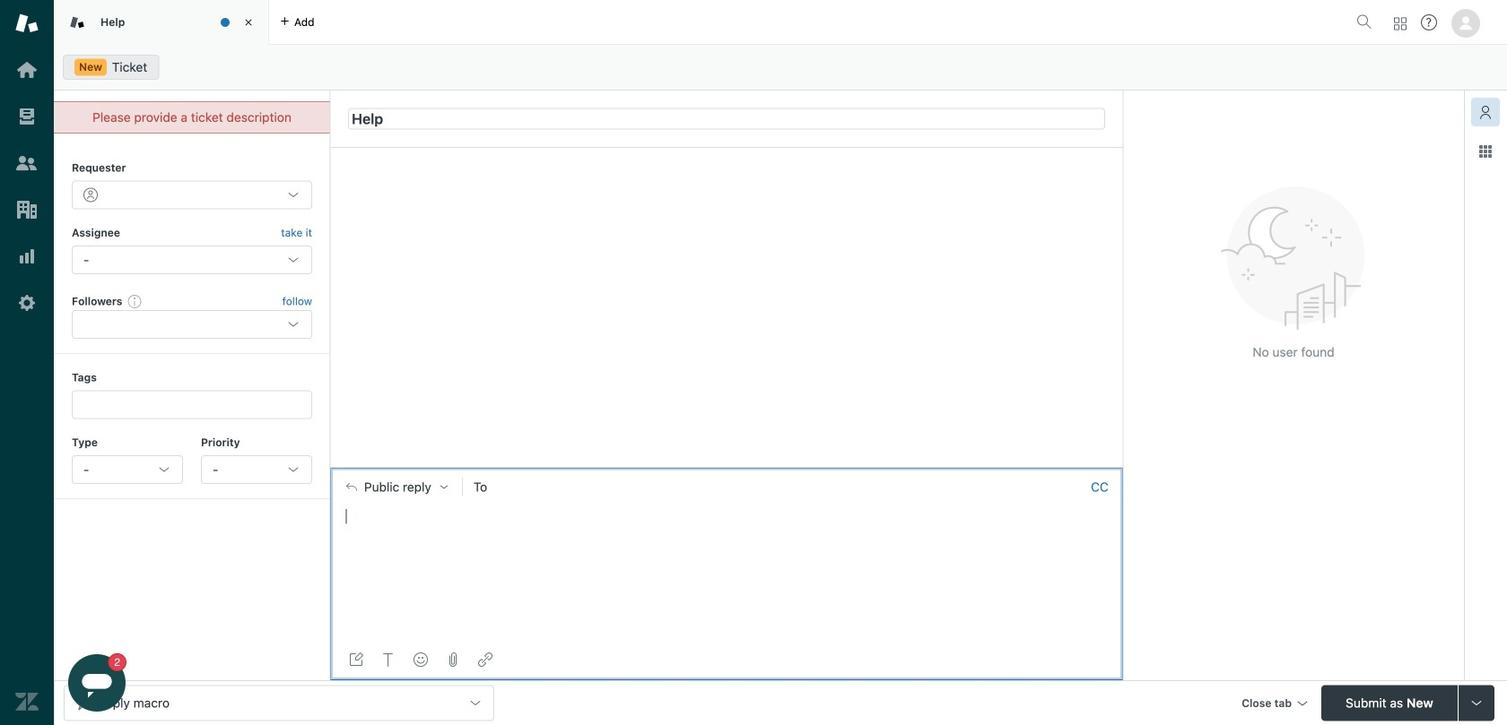 Task type: vqa. For each thing, say whether or not it's contained in the screenshot.
FIELD
no



Task type: describe. For each thing, give the bounding box(es) containing it.
add link (cmd k) image
[[478, 653, 493, 667]]

displays possible ticket submission types image
[[1470, 697, 1484, 711]]

format text image
[[381, 653, 396, 667]]

customer context image
[[1479, 105, 1493, 119]]

zendesk support image
[[15, 12, 39, 35]]

admin image
[[15, 292, 39, 315]]

close image
[[240, 13, 257, 31]]

info on adding followers image
[[128, 294, 142, 309]]

views image
[[15, 105, 39, 128]]

tabs tab list
[[54, 0, 1349, 45]]



Task type: locate. For each thing, give the bounding box(es) containing it.
main element
[[0, 0, 54, 726]]

draft mode image
[[349, 653, 363, 667]]

get help image
[[1421, 14, 1437, 31]]

apps image
[[1479, 144, 1493, 159]]

Subject field
[[348, 108, 1105, 130]]

customers image
[[15, 152, 39, 175]]

add attachment image
[[446, 653, 460, 667]]

zendesk image
[[15, 691, 39, 714]]

secondary element
[[54, 49, 1507, 85]]

insert emojis image
[[414, 653, 428, 667]]

reporting image
[[15, 245, 39, 268]]

get started image
[[15, 58, 39, 82]]

zendesk products image
[[1394, 17, 1407, 30]]

tab
[[54, 0, 269, 45]]

Public reply composer text field
[[338, 506, 1115, 544]]

organizations image
[[15, 198, 39, 222]]



